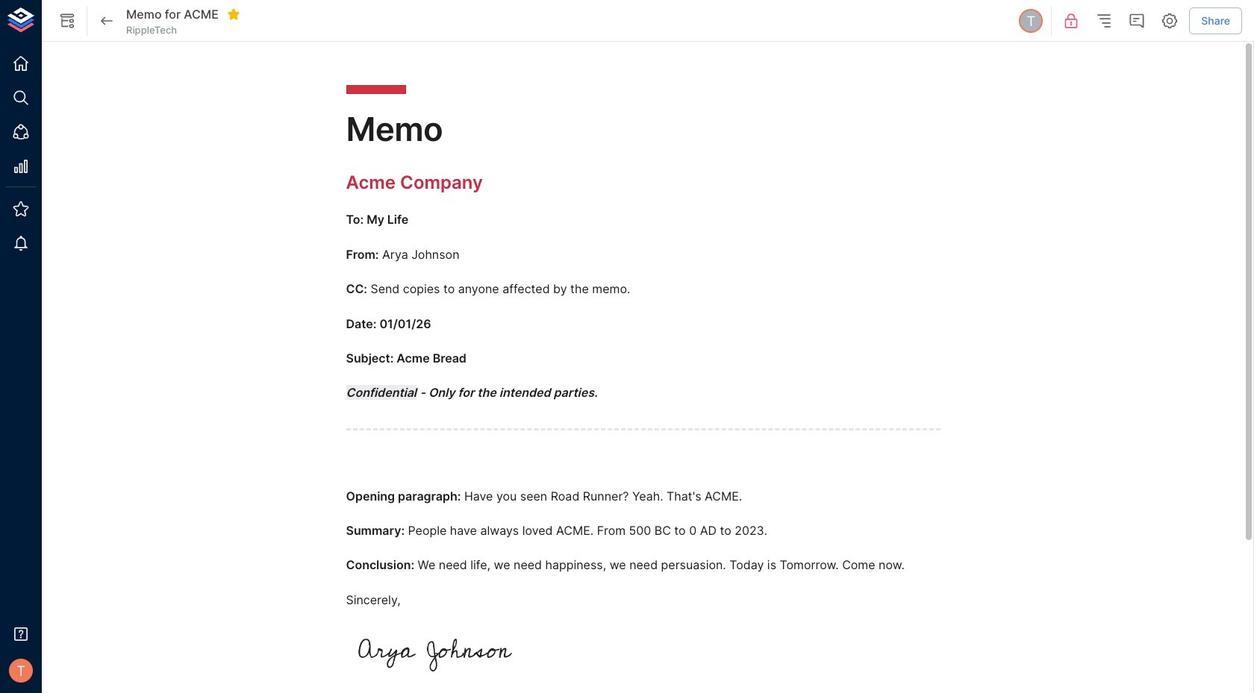 Task type: describe. For each thing, give the bounding box(es) containing it.
this document is locked image
[[1063, 12, 1081, 30]]

settings image
[[1162, 12, 1180, 30]]

go back image
[[98, 12, 116, 30]]

remove favorite image
[[227, 7, 240, 21]]



Task type: vqa. For each thing, say whether or not it's contained in the screenshot.
Settings IMAGE
yes



Task type: locate. For each thing, give the bounding box(es) containing it.
comments image
[[1129, 12, 1147, 30]]

table of contents image
[[1096, 12, 1114, 30]]

show wiki image
[[58, 12, 76, 30]]



